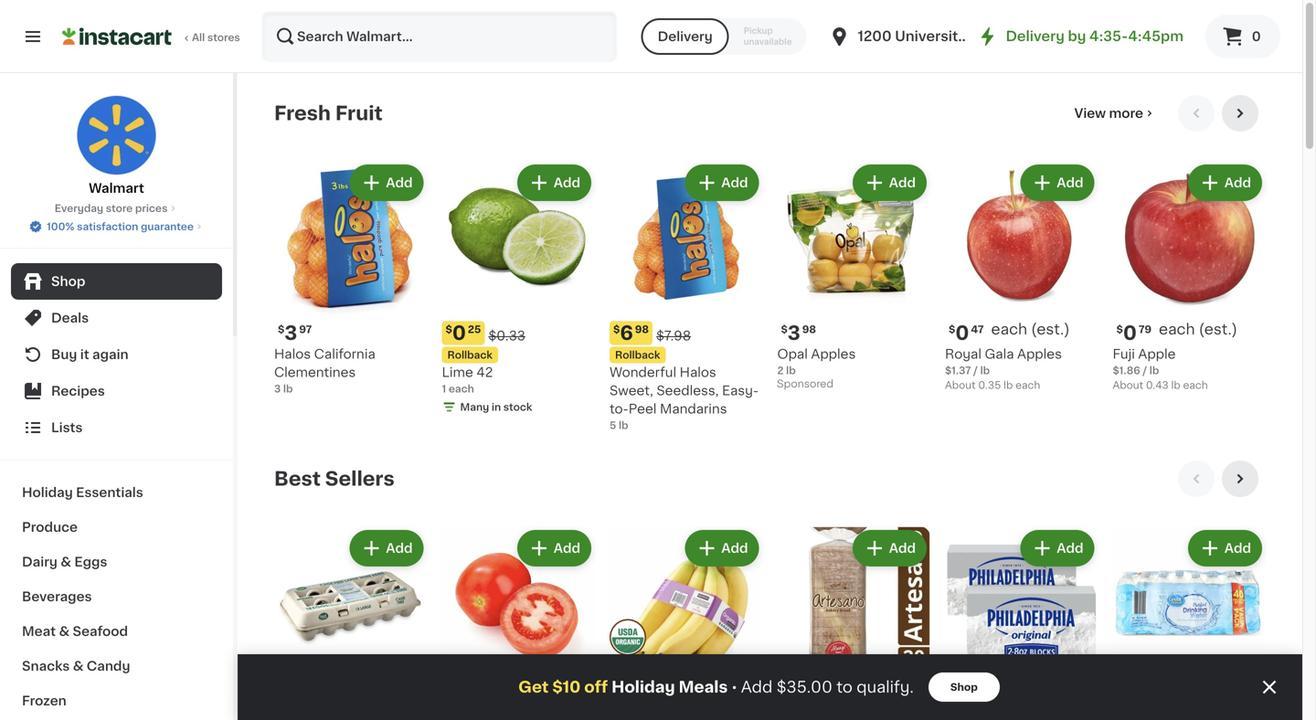 Task type: vqa. For each thing, say whether or not it's contained in the screenshot.
bottommost tide
no



Task type: describe. For each thing, give the bounding box(es) containing it.
5
[[610, 420, 616, 431]]

meat & seafood
[[22, 625, 128, 638]]

seafood
[[73, 625, 128, 638]]

4:45pm
[[1128, 30, 1184, 43]]

qualify.
[[857, 680, 914, 695]]

(est.) inside "$0.47 each (estimated)" element
[[1031, 322, 1070, 337]]

$ 1 44 each (est.)
[[613, 688, 731, 708]]

each (est.) for apple
[[1159, 322, 1238, 337]]

25
[[468, 324, 481, 335]]

satisfaction
[[77, 222, 138, 232]]

easy-
[[722, 384, 759, 397]]

mandarins
[[660, 403, 727, 415]]

best sellers
[[274, 469, 395, 489]]

$ for $ 3 98
[[781, 324, 788, 335]]

fruit
[[335, 104, 383, 123]]

$ 4 98
[[949, 689, 985, 708]]

$10
[[552, 680, 581, 695]]

$ 3 82
[[781, 689, 816, 708]]

instacart logo image
[[62, 26, 172, 48]]

dairy & eggs
[[22, 556, 107, 569]]

off
[[584, 680, 608, 695]]

get
[[518, 680, 549, 695]]

shop inside button
[[950, 682, 978, 692]]

stock
[[503, 402, 532, 412]]

$ for $ 0 25 $0.33
[[446, 324, 452, 335]]

stores
[[207, 32, 240, 43]]

$5.63 element
[[1113, 687, 1266, 711]]

/ inside royal gala apples $1.37 / lb about 0.35 lb each
[[974, 366, 978, 376]]

100% satisfaction guarantee
[[47, 222, 194, 232]]

$ 0 25 $0.33
[[446, 324, 525, 343]]

44
[[630, 690, 645, 700]]

royal gala apples $1.37 / lb about 0.35 lb each
[[945, 348, 1062, 390]]

$ for $ 1 44 each (est.)
[[613, 690, 620, 700]]

$0.25 original price: $0.33 element
[[442, 321, 595, 345]]

lb up 0.43
[[1150, 366, 1159, 376]]

recipes
[[51, 385, 105, 398]]

$7.98
[[656, 330, 691, 342]]

(est.) inside button
[[529, 688, 568, 702]]

peel
[[629, 403, 657, 415]]

/ inside fuji apple $1.86 / lb about 0.43 lb each
[[1143, 366, 1147, 376]]

snacks & candy link
[[11, 649, 222, 684]]

each (est.) for gala
[[991, 322, 1070, 337]]

each inside $ 1 44 each (est.)
[[652, 688, 688, 702]]

shop button
[[929, 673, 1000, 702]]

seedless,
[[657, 384, 719, 397]]

each inside royal gala apples $1.37 / lb about 0.35 lb each
[[1016, 380, 1040, 390]]

lb right '0.35'
[[1004, 380, 1013, 390]]

essentials
[[76, 486, 143, 499]]

to
[[837, 680, 853, 695]]

1200 university ave button
[[829, 11, 997, 62]]

79
[[1139, 324, 1152, 335]]

meat
[[22, 625, 56, 638]]

wonderful
[[610, 366, 676, 379]]

0 inside button
[[1252, 30, 1261, 43]]

& for meat
[[59, 625, 70, 638]]

•
[[732, 680, 737, 695]]

each (est.) button
[[442, 527, 595, 720]]

rollback for 0
[[447, 350, 493, 360]]

halos california clementines 3 lb
[[274, 348, 375, 394]]

meat & seafood link
[[11, 614, 222, 649]]

fresh fruit
[[274, 104, 383, 123]]

get $10 off holiday meals • add $35.00 to qualify.
[[518, 680, 914, 695]]

ave
[[970, 30, 997, 43]]

$ 0 47
[[949, 324, 984, 343]]

dairy & eggs link
[[11, 545, 222, 580]]

walmart link
[[76, 95, 157, 197]]

view more
[[1075, 107, 1144, 120]]

organic
[[612, 669, 653, 679]]

sellers
[[325, 469, 395, 489]]

everyday store prices link
[[55, 201, 179, 216]]

$ 3 97
[[278, 324, 312, 343]]

all
[[192, 32, 205, 43]]

$6.98 original price: $7.98 element
[[610, 321, 763, 345]]

each inside button
[[489, 688, 525, 702]]

1 inside lime 42 1 each
[[442, 384, 446, 394]]

lb inside opal apples 2 lb
[[786, 366, 796, 376]]

clementines
[[274, 366, 356, 379]]

more
[[1109, 107, 1144, 120]]

$ for $ 6 98
[[613, 324, 620, 335]]

$1.44 each (estimated) element
[[610, 687, 763, 711]]

treatment tracker modal dialog
[[238, 654, 1303, 720]]

opal apples 2 lb
[[777, 348, 856, 376]]

item carousel region containing best sellers
[[274, 461, 1266, 720]]

0.35
[[978, 380, 1001, 390]]

add inside treatment tracker modal dialog
[[741, 680, 773, 695]]

$ for $ 3 97
[[278, 324, 285, 335]]

0.43
[[1146, 380, 1169, 390]]

it
[[80, 348, 89, 361]]

store
[[106, 203, 133, 213]]

walmart
[[89, 182, 144, 195]]

dairy
[[22, 556, 57, 569]]

view
[[1075, 107, 1106, 120]]

47
[[971, 324, 984, 335]]

$ for $ 4 98
[[949, 690, 956, 700]]

lb inside halos california clementines 3 lb
[[283, 384, 293, 394]]

eggs
[[74, 556, 107, 569]]

$ 6 98
[[613, 324, 649, 343]]

halos inside wonderful halos sweet, seedless, easy- to-peel mandarins 5 lb
[[680, 366, 716, 379]]

$0.47 each (estimated) element
[[945, 321, 1098, 345]]

$1.86
[[1113, 366, 1140, 376]]

sponsored badge image
[[777, 379, 833, 390]]

wonderful halos sweet, seedless, easy- to-peel mandarins 5 lb
[[610, 366, 759, 431]]

$ for $ 0 47
[[949, 324, 956, 335]]

lists link
[[11, 410, 222, 446]]

each (est.) inside button
[[489, 688, 568, 702]]

product group containing each (est.)
[[442, 527, 595, 720]]

product group containing 4
[[945, 527, 1098, 720]]

about inside fuji apple $1.86 / lb about 0.43 lb each
[[1113, 380, 1144, 390]]

& for dairy
[[61, 556, 71, 569]]

98 for 4
[[971, 690, 985, 700]]



Task type: locate. For each thing, give the bounding box(es) containing it.
0 for $ 0 47
[[956, 324, 969, 343]]

frozen
[[22, 695, 67, 707]]

each (est.) left off
[[489, 688, 568, 702]]

$4.98 original price: $5.76 element
[[945, 687, 1098, 711]]

98
[[635, 324, 649, 335], [802, 324, 816, 335], [971, 690, 985, 700]]

product group
[[274, 161, 427, 396], [442, 161, 595, 418], [610, 161, 763, 433], [777, 161, 931, 394], [945, 161, 1098, 393], [1113, 161, 1266, 393], [274, 527, 427, 720], [442, 527, 595, 720], [610, 527, 763, 720], [777, 527, 931, 720], [945, 527, 1098, 720], [1113, 527, 1266, 720]]

view more button
[[1067, 95, 1164, 132]]

1 down lime
[[442, 384, 446, 394]]

0 horizontal spatial delivery
[[658, 30, 713, 43]]

lb inside wonderful halos sweet, seedless, easy- to-peel mandarins 5 lb
[[619, 420, 628, 431]]

california
[[314, 348, 375, 361]]

None search field
[[261, 11, 618, 62]]

rollback for 6
[[615, 350, 660, 360]]

lb down 'clementines'
[[283, 384, 293, 394]]

$ up the fuji
[[1117, 324, 1123, 335]]

0 horizontal spatial shop
[[51, 275, 85, 288]]

each (est.) up the gala
[[991, 322, 1070, 337]]

1 left 44
[[620, 689, 628, 708]]

$ inside $ 3 82
[[781, 690, 788, 700]]

gala
[[985, 348, 1014, 361]]

3 for $ 3 98
[[788, 324, 800, 343]]

1 horizontal spatial shop
[[950, 682, 978, 692]]

2 vertical spatial &
[[73, 660, 84, 673]]

100%
[[47, 222, 74, 232]]

& for snacks
[[73, 660, 84, 673]]

lb right 5
[[619, 420, 628, 431]]

fresh
[[274, 104, 331, 123]]

each inside fuji apple $1.86 / lb about 0.43 lb each
[[1183, 380, 1208, 390]]

buy it again
[[51, 348, 129, 361]]

halos
[[274, 348, 311, 361], [680, 366, 716, 379]]

everyday
[[55, 203, 103, 213]]

each left $10
[[489, 688, 525, 702]]

each right '0.35'
[[1016, 380, 1040, 390]]

& inside 'link'
[[61, 556, 71, 569]]

$ inside '$ 0 25 $0.33'
[[446, 324, 452, 335]]

$ inside $ 3 97
[[278, 324, 285, 335]]

Search field
[[263, 13, 616, 60]]

halos down $ 3 97
[[274, 348, 311, 361]]

$1.37
[[945, 366, 971, 376]]

rollback
[[447, 350, 493, 360], [615, 350, 660, 360]]

1200
[[858, 30, 892, 43]]

2 apples from the left
[[1017, 348, 1062, 361]]

by
[[1068, 30, 1086, 43]]

1 vertical spatial &
[[59, 625, 70, 638]]

delivery inside button
[[658, 30, 713, 43]]

meals
[[679, 680, 728, 695]]

0 horizontal spatial halos
[[274, 348, 311, 361]]

1 horizontal spatial 1
[[620, 689, 628, 708]]

82
[[802, 690, 816, 700]]

/ right $1.37
[[974, 366, 978, 376]]

1 horizontal spatial each (est.)
[[991, 322, 1070, 337]]

$ left the 47
[[949, 324, 956, 335]]

2 rollback from the left
[[615, 350, 660, 360]]

98 right 4
[[971, 690, 985, 700]]

98 up opal
[[802, 324, 816, 335]]

each up the gala
[[991, 322, 1027, 337]]

holiday
[[22, 486, 73, 499], [612, 680, 675, 695]]

98 inside $ 6 98
[[635, 324, 649, 335]]

$ left 44
[[613, 690, 620, 700]]

98 inside $ 4 98
[[971, 690, 985, 700]]

lb up '0.35'
[[980, 366, 990, 376]]

1 vertical spatial 1
[[620, 689, 628, 708]]

0 horizontal spatial holiday
[[22, 486, 73, 499]]

(est.) left •
[[692, 688, 731, 702]]

3
[[285, 324, 297, 343], [788, 324, 800, 343], [274, 384, 281, 394], [788, 689, 800, 708]]

each (est.) inside "$0.47 each (estimated)" element
[[991, 322, 1070, 337]]

delivery for delivery
[[658, 30, 713, 43]]

3 left 97
[[285, 324, 297, 343]]

best
[[274, 469, 321, 489]]

1 horizontal spatial halos
[[680, 366, 716, 379]]

(est.) inside $0.79 each (estimated) element
[[1199, 322, 1238, 337]]

holiday up "produce"
[[22, 486, 73, 499]]

1 vertical spatial halos
[[680, 366, 716, 379]]

(est.) up fuji apple $1.86 / lb about 0.43 lb each in the right of the page
[[1199, 322, 1238, 337]]

98 for 6
[[635, 324, 649, 335]]

1 vertical spatial shop
[[950, 682, 978, 692]]

$ inside $ 0 47
[[949, 324, 956, 335]]

$ left "$5.76"
[[949, 690, 956, 700]]

$ up opal
[[781, 324, 788, 335]]

4
[[956, 689, 969, 708]]

3 for $ 3 82
[[788, 689, 800, 708]]

delivery by 4:35-4:45pm
[[1006, 30, 1184, 43]]

(est.)
[[1031, 322, 1070, 337], [1199, 322, 1238, 337], [529, 688, 568, 702], [692, 688, 731, 702]]

deals link
[[11, 300, 222, 336]]

apples down "$0.47 each (estimated)" element
[[1017, 348, 1062, 361]]

1 rollback from the left
[[447, 350, 493, 360]]

holiday down organic
[[612, 680, 675, 695]]

main content
[[238, 73, 1303, 720]]

& left the eggs
[[61, 556, 71, 569]]

lists
[[51, 421, 83, 434]]

1 vertical spatial holiday
[[612, 680, 675, 695]]

deals
[[51, 312, 89, 324]]

item badge image
[[610, 619, 646, 656]]

to-
[[610, 403, 629, 415]]

2
[[777, 366, 784, 376]]

service type group
[[641, 18, 807, 55]]

97
[[299, 324, 312, 335]]

in
[[492, 402, 501, 412]]

item carousel region
[[274, 95, 1266, 446], [274, 461, 1266, 720]]

0 horizontal spatial each (est.)
[[489, 688, 568, 702]]

0 horizontal spatial about
[[945, 380, 976, 390]]

fuji
[[1113, 348, 1135, 361]]

0 horizontal spatial 1
[[442, 384, 446, 394]]

each up apple
[[1159, 322, 1195, 337]]

about down $1.86
[[1113, 380, 1144, 390]]

each (est.)
[[991, 322, 1070, 337], [1159, 322, 1238, 337], [489, 688, 568, 702]]

$ up the wonderful
[[613, 324, 620, 335]]

& left candy
[[73, 660, 84, 673]]

holiday essentials link
[[11, 475, 222, 510]]

shop
[[51, 275, 85, 288], [950, 682, 978, 692]]

shop link
[[11, 263, 222, 300]]

(est.) up royal gala apples $1.37 / lb about 0.35 lb each
[[1031, 322, 1070, 337]]

about inside royal gala apples $1.37 / lb about 0.35 lb each
[[945, 380, 976, 390]]

$5.76
[[992, 695, 1027, 708]]

each inside lime 42 1 each
[[449, 384, 474, 394]]

candy
[[87, 660, 130, 673]]

rollback up lime
[[447, 350, 493, 360]]

all stores link
[[62, 11, 241, 62]]

snacks
[[22, 660, 70, 673]]

2 / from the left
[[1143, 366, 1147, 376]]

guarantee
[[141, 222, 194, 232]]

1 vertical spatial item carousel region
[[274, 461, 1266, 720]]

$35.00
[[777, 680, 833, 695]]

0 horizontal spatial /
[[974, 366, 978, 376]]

2 item carousel region from the top
[[274, 461, 1266, 720]]

$ for $ 0 79
[[1117, 324, 1123, 335]]

halos up seedless,
[[680, 366, 716, 379]]

3 left 82
[[788, 689, 800, 708]]

1 horizontal spatial delivery
[[1006, 30, 1065, 43]]

produce link
[[11, 510, 222, 545]]

0 button
[[1206, 15, 1281, 59]]

& right meat
[[59, 625, 70, 638]]

$ inside $ 4 98
[[949, 690, 956, 700]]

recipes link
[[11, 373, 222, 410]]

1 horizontal spatial apples
[[1017, 348, 1062, 361]]

about down $1.37
[[945, 380, 976, 390]]

prices
[[135, 203, 168, 213]]

$ inside $ 0 79
[[1117, 324, 1123, 335]]

1 horizontal spatial rollback
[[615, 350, 660, 360]]

0 horizontal spatial rollback
[[447, 350, 493, 360]]

all stores
[[192, 32, 240, 43]]

1 horizontal spatial /
[[1143, 366, 1147, 376]]

0 vertical spatial shop
[[51, 275, 85, 288]]

product group containing 6
[[610, 161, 763, 433]]

apples inside opal apples 2 lb
[[811, 348, 856, 361]]

0 horizontal spatial apples
[[811, 348, 856, 361]]

42
[[477, 366, 493, 379]]

/ right $1.86
[[1143, 366, 1147, 376]]

0 vertical spatial holiday
[[22, 486, 73, 499]]

many in stock
[[460, 402, 532, 412]]

0 vertical spatial &
[[61, 556, 71, 569]]

/
[[974, 366, 978, 376], [1143, 366, 1147, 376]]

delivery button
[[641, 18, 729, 55]]

2 about from the left
[[1113, 380, 1144, 390]]

$0.79 each (estimated) element
[[1113, 321, 1266, 345]]

3 up opal
[[788, 324, 800, 343]]

opal
[[777, 348, 808, 361]]

2 horizontal spatial each (est.)
[[1159, 322, 1238, 337]]

$ 3 98
[[781, 324, 816, 343]]

lb right 0.43
[[1171, 380, 1181, 390]]

3 for $ 3 97
[[285, 324, 297, 343]]

0 horizontal spatial 98
[[635, 324, 649, 335]]

0 vertical spatial item carousel region
[[274, 95, 1266, 446]]

1 horizontal spatial holiday
[[612, 680, 675, 695]]

delivery
[[1006, 30, 1065, 43], [658, 30, 713, 43]]

apple
[[1138, 348, 1176, 361]]

(est.) inside $ 1 44 each (est.)
[[692, 688, 731, 702]]

1 item carousel region from the top
[[274, 95, 1266, 446]]

1 horizontal spatial about
[[1113, 380, 1144, 390]]

lime 42 1 each
[[442, 366, 493, 394]]

main content containing fresh fruit
[[238, 73, 1303, 720]]

2 horizontal spatial 98
[[971, 690, 985, 700]]

&
[[61, 556, 71, 569], [59, 625, 70, 638], [73, 660, 84, 673]]

$ 0 79
[[1117, 324, 1152, 343]]

each right 0.43
[[1183, 380, 1208, 390]]

1 horizontal spatial 98
[[802, 324, 816, 335]]

delivery by 4:35-4:45pm link
[[977, 26, 1184, 48]]

$ left 97
[[278, 324, 285, 335]]

produce
[[22, 521, 78, 534]]

apples inside royal gala apples $1.37 / lb about 0.35 lb each
[[1017, 348, 1062, 361]]

halos inside halos california clementines 3 lb
[[274, 348, 311, 361]]

3 down 'clementines'
[[274, 384, 281, 394]]

lime
[[442, 366, 473, 379]]

holiday essentials
[[22, 486, 143, 499]]

3 inside halos california clementines 3 lb
[[274, 384, 281, 394]]

$ inside $ 3 98
[[781, 324, 788, 335]]

walmart logo image
[[76, 95, 157, 176]]

0 vertical spatial halos
[[274, 348, 311, 361]]

$ left 82
[[781, 690, 788, 700]]

again
[[92, 348, 129, 361]]

item carousel region containing fresh fruit
[[274, 95, 1266, 446]]

buy it again link
[[11, 336, 222, 373]]

98 right 6
[[635, 324, 649, 335]]

delivery for delivery by 4:35-4:45pm
[[1006, 30, 1065, 43]]

$ left 25
[[446, 324, 452, 335]]

0 for $ 0 79
[[1123, 324, 1137, 343]]

98 for 3
[[802, 324, 816, 335]]

lb right 2
[[786, 366, 796, 376]]

0 vertical spatial 1
[[442, 384, 446, 394]]

$ inside $ 1 44 each (est.)
[[613, 690, 620, 700]]

each (est.) inside $0.79 each (estimated) element
[[1159, 322, 1238, 337]]

product group containing 1
[[610, 527, 763, 720]]

apples down $ 3 98
[[811, 348, 856, 361]]

each (est.) up apple
[[1159, 322, 1238, 337]]

$ for $ 3 82
[[781, 690, 788, 700]]

frozen link
[[11, 684, 222, 718]]

$0.33
[[488, 330, 525, 342]]

holiday inside treatment tracker modal dialog
[[612, 680, 675, 695]]

buy
[[51, 348, 77, 361]]

1 / from the left
[[974, 366, 978, 376]]

1 inside $ 1 44 each (est.)
[[620, 689, 628, 708]]

$ inside $ 6 98
[[613, 324, 620, 335]]

each down lime
[[449, 384, 474, 394]]

1 apples from the left
[[811, 348, 856, 361]]

1 about from the left
[[945, 380, 976, 390]]

98 inside $ 3 98
[[802, 324, 816, 335]]

0 for $ 0 25 $0.33
[[452, 324, 466, 343]]

royal
[[945, 348, 982, 361]]

rollback up the wonderful
[[615, 350, 660, 360]]

each right 44
[[652, 688, 688, 702]]

(est.) left off
[[529, 688, 568, 702]]



